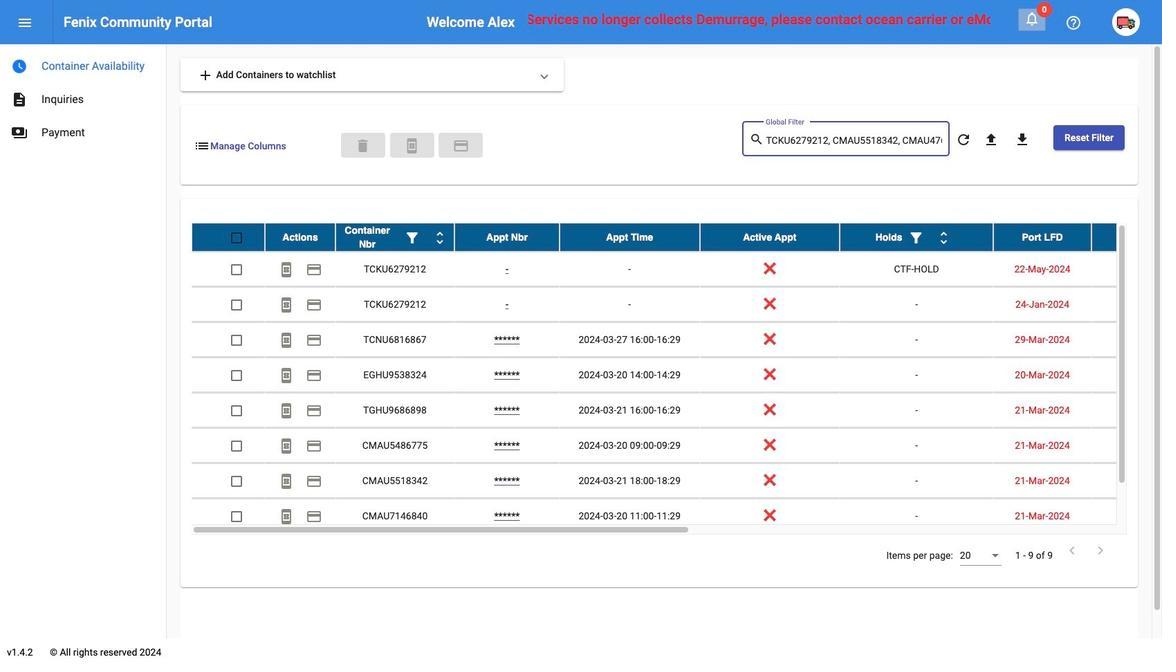 Task type: vqa. For each thing, say whether or not it's contained in the screenshot.
Global Watchlist Filter "field"
yes



Task type: locate. For each thing, give the bounding box(es) containing it.
3 cell from the top
[[1092, 323, 1163, 357]]

cell for 7th row from the bottom of the page
[[1092, 287, 1163, 322]]

8 row from the top
[[192, 464, 1163, 499]]

cell
[[1092, 252, 1163, 287], [1092, 287, 1163, 322], [1092, 323, 1163, 357], [1092, 358, 1163, 392], [1092, 393, 1163, 428], [1092, 428, 1163, 463], [1092, 464, 1163, 498], [1092, 499, 1163, 534]]

7 column header from the left
[[994, 224, 1092, 251]]

5 cell from the top
[[1092, 393, 1163, 428]]

4 column header from the left
[[560, 224, 700, 251]]

cell for eighth row from the top
[[1092, 464, 1163, 498]]

8 column header from the left
[[1092, 224, 1163, 251]]

6 cell from the top
[[1092, 428, 1163, 463]]

2 row from the top
[[192, 252, 1163, 287]]

column header
[[265, 224, 336, 251], [336, 224, 455, 251], [455, 224, 560, 251], [560, 224, 700, 251], [700, 224, 840, 251], [840, 224, 994, 251], [994, 224, 1092, 251], [1092, 224, 1163, 251]]

no color image
[[17, 15, 33, 31], [1066, 15, 1082, 31], [11, 58, 28, 75], [11, 91, 28, 108], [11, 125, 28, 141], [983, 132, 1000, 148], [404, 138, 420, 154], [404, 230, 421, 247], [908, 230, 925, 247], [936, 230, 953, 247], [278, 297, 295, 314], [306, 297, 322, 314], [306, 332, 322, 349], [278, 403, 295, 420], [306, 438, 322, 455], [278, 474, 295, 490], [306, 474, 322, 490], [306, 509, 322, 525], [1093, 543, 1109, 559]]

4 row from the top
[[192, 323, 1163, 358]]

6 column header from the left
[[840, 224, 994, 251]]

delete image
[[355, 138, 371, 154]]

navigation
[[0, 44, 166, 149]]

2 cell from the top
[[1092, 287, 1163, 322]]

7 cell from the top
[[1092, 464, 1163, 498]]

1 row from the top
[[192, 224, 1163, 252]]

8 cell from the top
[[1092, 499, 1163, 534]]

cell for fifth row
[[1092, 358, 1163, 392]]

cell for first row from the bottom
[[1092, 499, 1163, 534]]

1 cell from the top
[[1092, 252, 1163, 287]]

4 cell from the top
[[1092, 358, 1163, 392]]

no color image
[[1024, 10, 1041, 27], [197, 67, 214, 84], [750, 131, 766, 148], [956, 132, 972, 148], [1014, 132, 1031, 148], [194, 138, 210, 154], [453, 138, 469, 154], [432, 230, 448, 247], [278, 262, 295, 278], [306, 262, 322, 278], [278, 332, 295, 349], [278, 368, 295, 384], [306, 368, 322, 384], [306, 403, 322, 420], [278, 438, 295, 455], [278, 509, 295, 525], [1064, 543, 1081, 559]]

5 row from the top
[[192, 358, 1163, 393]]

row
[[192, 224, 1163, 252], [192, 252, 1163, 287], [192, 287, 1163, 323], [192, 323, 1163, 358], [192, 358, 1163, 393], [192, 393, 1163, 428], [192, 428, 1163, 464], [192, 464, 1163, 499], [192, 499, 1163, 534]]

cell for fourth row from the top of the page
[[1092, 323, 1163, 357]]

7 row from the top
[[192, 428, 1163, 464]]

grid
[[192, 224, 1163, 535]]

3 column header from the left
[[455, 224, 560, 251]]



Task type: describe. For each thing, give the bounding box(es) containing it.
cell for second row from the top
[[1092, 252, 1163, 287]]

5 column header from the left
[[700, 224, 840, 251]]

3 row from the top
[[192, 287, 1163, 323]]

2 column header from the left
[[336, 224, 455, 251]]

Global Watchlist Filter field
[[766, 136, 943, 147]]

9 row from the top
[[192, 499, 1163, 534]]

cell for 7th row from the top of the page
[[1092, 428, 1163, 463]]

6 row from the top
[[192, 393, 1163, 428]]

cell for 4th row from the bottom
[[1092, 393, 1163, 428]]

1 column header from the left
[[265, 224, 336, 251]]



